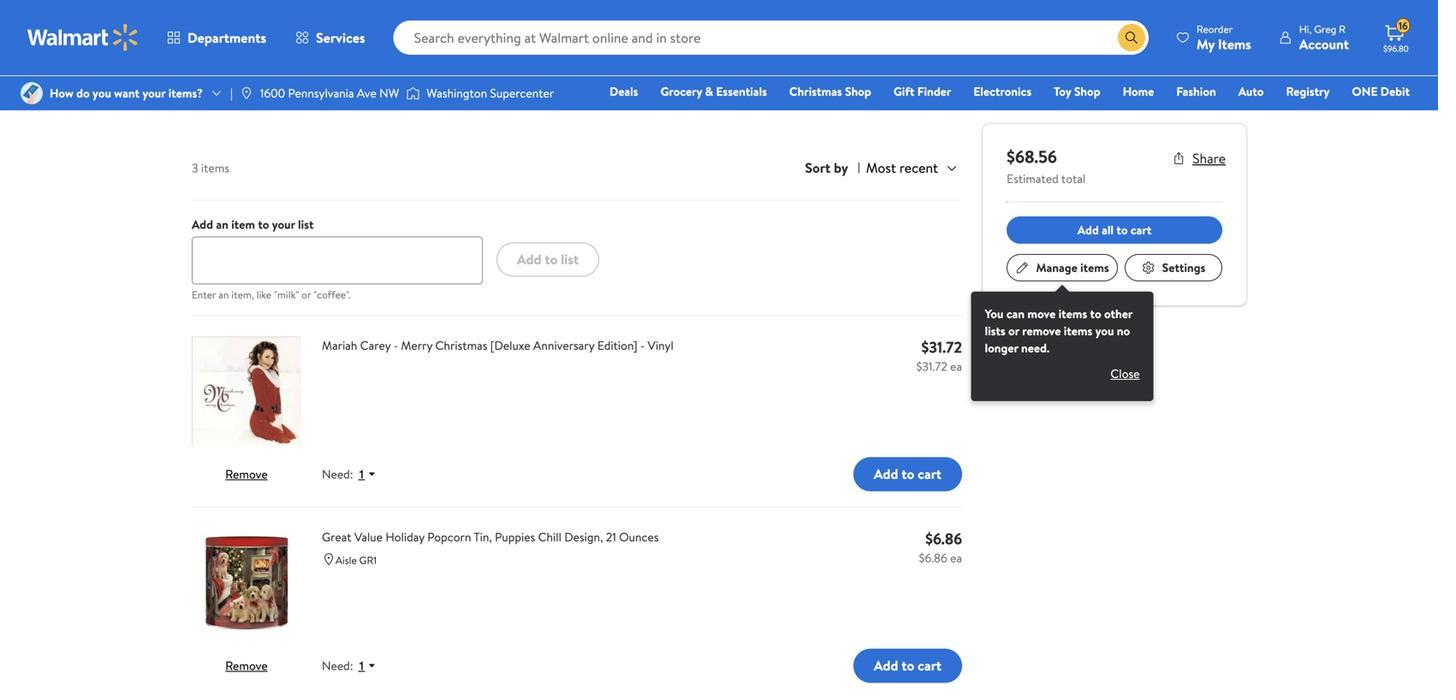 Task type: vqa. For each thing, say whether or not it's contained in the screenshot.
Clearance
no



Task type: locate. For each thing, give the bounding box(es) containing it.
cart
[[1131, 222, 1152, 238], [918, 465, 942, 484], [918, 657, 942, 676]]

all
[[1102, 222, 1114, 238]]

you left no
[[1096, 323, 1114, 340]]

gift finder
[[894, 83, 952, 100]]

no
[[1117, 323, 1130, 340]]

deals link
[[602, 82, 646, 101]]

0 vertical spatial remove button
[[225, 466, 268, 483]]

my up items?
[[192, 47, 208, 64]]

to
[[258, 216, 269, 233], [1117, 222, 1128, 238], [545, 250, 558, 269], [1090, 306, 1102, 322], [902, 465, 915, 484], [902, 657, 915, 676]]

services
[[316, 28, 365, 47]]

0 horizontal spatial shop
[[845, 83, 872, 100]]

items right 3
[[201, 160, 229, 176]]

1 horizontal spatial your
[[272, 216, 295, 233]]

1 ea from the top
[[950, 358, 962, 375]]

items?
[[168, 85, 203, 101]]

shop inside "link"
[[845, 83, 872, 100]]

greg's
[[298, 47, 331, 64], [192, 79, 249, 107]]

- right carey
[[394, 337, 398, 354]]

items right manage
[[1081, 259, 1109, 276]]

1 need: from the top
[[322, 466, 353, 483]]

ea for $31.72
[[950, 358, 962, 375]]

my items / lists
[[192, 47, 280, 64]]

by
[[834, 159, 848, 177]]

0 vertical spatial you
[[93, 85, 111, 101]]

1 vertical spatial your
[[272, 216, 295, 233]]

1 for $31.72
[[358, 468, 365, 482]]

$96.80
[[1384, 43, 1409, 54]]

1 horizontal spatial list
[[561, 250, 579, 269]]

1 vertical spatial need:
[[322, 658, 353, 675]]

1 horizontal spatial shop
[[1074, 83, 1101, 100]]

1 1 button from the top
[[353, 467, 384, 483]]

greg's list down my items / lists
[[192, 79, 286, 107]]

$31.72
[[922, 337, 962, 358], [917, 358, 948, 375]]

 image
[[21, 82, 43, 104], [406, 85, 420, 102], [240, 86, 253, 100]]

or right "milk"
[[302, 288, 311, 302]]

you
[[985, 306, 1004, 322]]

shop right toy
[[1074, 83, 1101, 100]]

add all to cart
[[1078, 222, 1152, 238]]

2 shop from the left
[[1074, 83, 1101, 100]]

21
[[606, 529, 616, 546]]

hi,
[[1300, 22, 1312, 36]]

my left items
[[1197, 35, 1215, 54]]

items for my
[[210, 47, 239, 64]]

an left item
[[216, 216, 229, 233]]

you right "do"
[[93, 85, 111, 101]]

greg's up pennsylvania
[[298, 47, 331, 64]]

2 1 from the top
[[358, 660, 365, 673]]

services button
[[281, 17, 380, 58]]

 image for washington
[[406, 85, 420, 102]]

1 1 from the top
[[358, 468, 365, 482]]

1 shop from the left
[[845, 83, 872, 100]]

1 horizontal spatial  image
[[240, 86, 253, 100]]

add to list button
[[497, 243, 600, 277]]

enter
[[192, 288, 216, 302]]

0 vertical spatial or
[[302, 288, 311, 302]]

 image left how
[[21, 82, 43, 104]]

0 vertical spatial 1
[[358, 468, 365, 482]]

need: for $31.72
[[322, 466, 353, 483]]

great
[[322, 529, 352, 546]]

1 horizontal spatial you
[[1096, 323, 1114, 340]]

one debit link
[[1345, 82, 1418, 101]]

0 vertical spatial remove
[[225, 466, 268, 483]]

2 need: from the top
[[322, 658, 353, 675]]

0 vertical spatial list
[[298, 216, 314, 233]]

other
[[1105, 306, 1133, 322]]

an
[[216, 216, 229, 233], [219, 288, 229, 302]]

0 vertical spatial add to cart button
[[854, 458, 962, 492]]

2 add to cart from the top
[[874, 657, 942, 676]]

christmas inside mariah carey - merry christmas [deluxe anniversary edition] - vinyl "link"
[[435, 337, 488, 354]]

1 remove button from the top
[[225, 466, 268, 483]]

ea inside $31.72 $31.72 ea
[[950, 358, 962, 375]]

you can move items to other lists or remove items you no longer need.
[[985, 306, 1133, 357]]

close
[[1111, 366, 1140, 382]]

holiday
[[386, 529, 425, 546]]

1 horizontal spatial list
[[334, 47, 352, 64]]

items for 3
[[201, 160, 229, 176]]

items right move
[[1059, 306, 1088, 322]]

you inside the you can move items to other lists or remove items you no longer need.
[[1096, 323, 1114, 340]]

2 remove from the top
[[225, 658, 268, 675]]

gift finder link
[[886, 82, 959, 101]]

1 vertical spatial 1 button
[[353, 659, 384, 674]]

1 horizontal spatial or
[[1009, 323, 1020, 340]]

1 remove from the top
[[225, 466, 268, 483]]

share button
[[1172, 149, 1226, 168]]

close button
[[1097, 360, 1154, 388]]

mariah carey - merry christmas [deluxe anniversary edition] - vinyl link
[[322, 337, 898, 355]]

grocery & essentials
[[661, 83, 767, 100]]

an for enter
[[219, 288, 229, 302]]

1 vertical spatial add to cart button
[[854, 649, 962, 684]]

deals
[[610, 83, 638, 100]]

0 vertical spatial greg's
[[298, 47, 331, 64]]

2 vertical spatial cart
[[918, 657, 942, 676]]

carey
[[360, 337, 391, 354]]

0 vertical spatial 1 button
[[353, 467, 384, 483]]

0 horizontal spatial list
[[298, 216, 314, 233]]

0 vertical spatial an
[[216, 216, 229, 233]]

cart for $6.86
[[918, 657, 942, 676]]

1 add to cart button from the top
[[854, 458, 962, 492]]

2 1 button from the top
[[353, 659, 384, 674]]

"coffee".
[[314, 288, 350, 302]]

need: for $6.86
[[322, 658, 353, 675]]

most
[[866, 158, 896, 177]]

my
[[1197, 35, 1215, 54], [192, 47, 208, 64]]

1 for $6.86
[[358, 660, 365, 673]]

your right "want"
[[142, 85, 166, 101]]

2 add to cart button from the top
[[854, 649, 962, 684]]

ea inside $6.86 $6.86 ea
[[950, 550, 962, 567]]

popcorn
[[428, 529, 471, 546]]

0 horizontal spatial greg's list
[[192, 79, 286, 107]]

$31.72 $31.72 ea
[[917, 337, 962, 375]]

reorder
[[1197, 22, 1233, 36]]

1 vertical spatial cart
[[918, 465, 942, 484]]

christmas down walmart site-wide search box
[[790, 83, 842, 100]]

home link
[[1115, 82, 1162, 101]]

longer
[[985, 340, 1019, 357]]

1 - from the left
[[394, 337, 398, 354]]

0 vertical spatial your
[[142, 85, 166, 101]]

pennsylvania
[[288, 85, 354, 101]]

1 horizontal spatial my
[[1197, 35, 1215, 54]]

1 horizontal spatial greg's list
[[298, 47, 352, 64]]

lists
[[257, 47, 280, 64]]

 image right nw
[[406, 85, 420, 102]]

1 vertical spatial greg's list
[[192, 79, 286, 107]]

add to cart button for $31.72
[[854, 458, 962, 492]]

or down can
[[1009, 323, 1020, 340]]

"milk"
[[274, 288, 299, 302]]

1 button for $6.86
[[353, 659, 384, 674]]

grocery
[[661, 83, 702, 100]]

christmas shop link
[[782, 82, 879, 101]]

most recent button
[[859, 157, 962, 179]]

your right item
[[272, 216, 295, 233]]

list inside add to list button
[[561, 250, 579, 269]]

mariah carey - merry christmas [deluxe anniversary edition] - vinyl
[[322, 337, 674, 354]]

like
[[257, 288, 272, 302]]

1 button for $31.72
[[353, 467, 384, 483]]

1600 pennsylvania ave nw
[[260, 85, 399, 101]]

- left vinyl
[[640, 337, 645, 354]]

1 vertical spatial list
[[254, 79, 286, 107]]

1 vertical spatial an
[[219, 288, 229, 302]]

anniversary
[[533, 337, 595, 354]]

most recent
[[866, 158, 938, 177]]

1 vertical spatial christmas
[[435, 337, 488, 354]]

christmas right merry
[[435, 337, 488, 354]]

0 horizontal spatial -
[[394, 337, 398, 354]]

1 horizontal spatial -
[[640, 337, 645, 354]]

1
[[358, 468, 365, 482], [358, 660, 365, 673]]

walmart image
[[27, 24, 139, 51]]

1 horizontal spatial christmas
[[790, 83, 842, 100]]

list down the lists
[[254, 79, 286, 107]]

 image right | in the top left of the page
[[240, 86, 253, 100]]

ounces
[[619, 529, 659, 546]]

0 horizontal spatial your
[[142, 85, 166, 101]]

0 horizontal spatial christmas
[[435, 337, 488, 354]]

items left '/'
[[210, 47, 239, 64]]

2 ea from the top
[[950, 550, 962, 567]]

shop left gift
[[845, 83, 872, 100]]

an left item,
[[219, 288, 229, 302]]

1 vertical spatial 1
[[358, 660, 365, 673]]

or
[[302, 288, 311, 302], [1009, 323, 1020, 340]]

remove for $6.86
[[225, 658, 268, 675]]

nw
[[379, 85, 399, 101]]

1 vertical spatial you
[[1096, 323, 1114, 340]]

remove
[[225, 466, 268, 483], [225, 658, 268, 675]]

need:
[[322, 466, 353, 483], [322, 658, 353, 675]]

remove button
[[225, 466, 268, 483], [225, 658, 268, 675]]

0 vertical spatial greg's list
[[298, 47, 352, 64]]

2 - from the left
[[640, 337, 645, 354]]

0 horizontal spatial or
[[302, 288, 311, 302]]

1 vertical spatial ea
[[950, 550, 962, 567]]

list
[[298, 216, 314, 233], [561, 250, 579, 269]]

1 vertical spatial list
[[561, 250, 579, 269]]

1 vertical spatial or
[[1009, 323, 1020, 340]]

list
[[334, 47, 352, 64], [254, 79, 286, 107]]

1 add to cart from the top
[[874, 465, 942, 484]]

gr1
[[359, 553, 377, 568]]

2 horizontal spatial  image
[[406, 85, 420, 102]]

1 vertical spatial remove button
[[225, 658, 268, 675]]

estimated
[[1007, 170, 1059, 187]]

0 vertical spatial need:
[[322, 466, 353, 483]]

add to cart for $31.72
[[874, 465, 942, 484]]

 image for 1600
[[240, 86, 253, 100]]

christmas inside christmas shop "link"
[[790, 83, 842, 100]]

one
[[1352, 83, 1378, 100]]

0 horizontal spatial my
[[192, 47, 208, 64]]

0 horizontal spatial  image
[[21, 82, 43, 104]]

greg's list up pennsylvania
[[298, 47, 352, 64]]

0 vertical spatial christmas
[[790, 83, 842, 100]]

to inside button
[[1117, 222, 1128, 238]]

list up 1600 pennsylvania ave nw at top
[[334, 47, 352, 64]]

great value holiday popcorn tin, puppies chill design, 21 ounces link
[[322, 529, 898, 547]]

0 vertical spatial cart
[[1131, 222, 1152, 238]]

electronics link
[[966, 82, 1040, 101]]

departments
[[188, 28, 266, 47]]

1 vertical spatial remove
[[225, 658, 268, 675]]

walmart+ link
[[1351, 106, 1418, 125]]

0 vertical spatial ea
[[950, 358, 962, 375]]

shop
[[845, 83, 872, 100], [1074, 83, 1101, 100]]

greg's down my items link
[[192, 79, 249, 107]]

to inside the you can move items to other lists or remove items you no longer need.
[[1090, 306, 1102, 322]]

0 vertical spatial add to cart
[[874, 465, 942, 484]]

1 vertical spatial add to cart
[[874, 657, 942, 676]]

greg's list link
[[298, 47, 352, 64]]

items inside button
[[1081, 259, 1109, 276]]

one debit walmart+
[[1352, 83, 1410, 124]]

grocery & essentials link
[[653, 82, 775, 101]]

0 horizontal spatial greg's
[[192, 79, 249, 107]]

2 remove button from the top
[[225, 658, 268, 675]]

lists
[[985, 323, 1006, 340]]



Task type: describe. For each thing, give the bounding box(es) containing it.
item,
[[231, 288, 254, 302]]

auto
[[1239, 83, 1264, 100]]

registry link
[[1279, 82, 1338, 101]]

add all to cart button
[[1007, 217, 1223, 244]]

auto link
[[1231, 82, 1272, 101]]

to inside button
[[545, 250, 558, 269]]

shop for christmas shop
[[845, 83, 872, 100]]

r
[[1339, 22, 1346, 36]]

settings
[[1163, 259, 1206, 276]]

ave
[[357, 85, 377, 101]]

move
[[1028, 306, 1056, 322]]

$6.86 $6.86 ea
[[919, 529, 962, 567]]

essentials
[[716, 83, 767, 100]]

cart for $31.72
[[918, 465, 942, 484]]

toy
[[1054, 83, 1072, 100]]

walmart+
[[1359, 107, 1410, 124]]

manage items button
[[1007, 254, 1118, 282]]

/
[[246, 47, 250, 64]]

add inside add to list button
[[517, 250, 542, 269]]

great value holiday popcorn tin, puppies chill design, 21 ounces
[[322, 529, 659, 546]]

greg
[[1315, 22, 1337, 36]]

do
[[76, 85, 90, 101]]

value
[[354, 529, 383, 546]]

search icon image
[[1125, 31, 1139, 45]]

your for list
[[272, 216, 295, 233]]

cart inside button
[[1131, 222, 1152, 238]]

shop for toy shop
[[1074, 83, 1101, 100]]

sort
[[805, 159, 831, 177]]

|
[[230, 85, 233, 101]]

total
[[1062, 170, 1086, 187]]

&
[[705, 83, 713, 100]]

my items link
[[192, 47, 239, 64]]

fashion
[[1177, 83, 1216, 100]]

Walmart Site-Wide search field
[[394, 21, 1149, 55]]

how
[[50, 85, 73, 101]]

manage items
[[1036, 259, 1109, 276]]

 image for how
[[21, 82, 43, 104]]

need.
[[1021, 340, 1050, 357]]

1 vertical spatial greg's
[[192, 79, 249, 107]]

or inside the you can move items to other lists or remove items you no longer need.
[[1009, 323, 1020, 340]]

aisle
[[336, 553, 357, 568]]

debit
[[1381, 83, 1410, 100]]

add an item to your list
[[192, 216, 314, 233]]

your for items?
[[142, 85, 166, 101]]

0 vertical spatial list
[[334, 47, 352, 64]]

christmas shop
[[790, 83, 872, 100]]

merry
[[401, 337, 433, 354]]

washington
[[427, 85, 487, 101]]

3 items
[[192, 160, 229, 176]]

enter an item, like "milk" or "coffee".
[[192, 288, 350, 302]]

aisle gr1
[[336, 553, 377, 568]]

tin,
[[474, 529, 492, 546]]

$68.56
[[1007, 145, 1057, 169]]

items
[[1218, 35, 1252, 54]]

manage
[[1036, 259, 1078, 276]]

remove for $31.72
[[225, 466, 268, 483]]

gift
[[894, 83, 915, 100]]

chill
[[538, 529, 562, 546]]

toy shop link
[[1046, 82, 1108, 101]]

Search search field
[[394, 21, 1149, 55]]

can
[[1007, 306, 1025, 322]]

account
[[1300, 35, 1349, 54]]

Add an item to your list text field
[[192, 237, 483, 285]]

3
[[192, 160, 198, 176]]

0 horizontal spatial list
[[254, 79, 286, 107]]

ea for $6.86
[[950, 550, 962, 567]]

add to cart button for $6.86
[[854, 649, 962, 684]]

fashion link
[[1169, 82, 1224, 101]]

remove button for $31.72
[[225, 466, 268, 483]]

add inside add all to cart button
[[1078, 222, 1099, 238]]

item
[[231, 216, 255, 233]]

mariah
[[322, 337, 357, 354]]

toy shop
[[1054, 83, 1101, 100]]

items right remove
[[1064, 323, 1093, 340]]

16
[[1399, 19, 1408, 33]]

share
[[1193, 149, 1226, 168]]

$68.56 estimated total
[[1007, 145, 1086, 187]]

1 horizontal spatial greg's
[[298, 47, 331, 64]]

edition]
[[598, 337, 638, 354]]

an for add
[[216, 216, 229, 233]]

items for manage
[[1081, 259, 1109, 276]]

remove
[[1022, 323, 1061, 340]]

puppies
[[495, 529, 535, 546]]

0 horizontal spatial you
[[93, 85, 111, 101]]

want
[[114, 85, 140, 101]]

[deluxe
[[490, 337, 531, 354]]

registry
[[1286, 83, 1330, 100]]

departments button
[[152, 17, 281, 58]]

my inside the reorder my items
[[1197, 35, 1215, 54]]

design,
[[565, 529, 603, 546]]

add to cart for $6.86
[[874, 657, 942, 676]]

remove button for $6.86
[[225, 658, 268, 675]]



